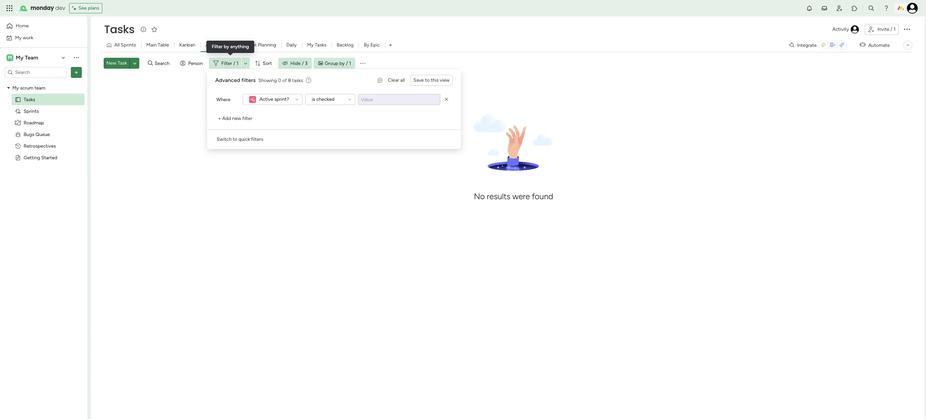 Task type: locate. For each thing, give the bounding box(es) containing it.
/ inside invite / 1 button
[[891, 26, 893, 32]]

0 vertical spatial filter
[[212, 44, 223, 50]]

getting started
[[24, 155, 57, 161]]

1 horizontal spatial sprint
[[244, 42, 257, 48]]

0 horizontal spatial active
[[206, 42, 219, 48]]

my right caret down icon
[[12, 85, 19, 91]]

filters down arrow down icon
[[242, 77, 256, 84]]

my team
[[16, 54, 38, 61]]

0 vertical spatial sprints
[[121, 42, 136, 48]]

sprints right all
[[121, 42, 136, 48]]

0 horizontal spatial 1
[[237, 60, 239, 66]]

0 horizontal spatial to
[[233, 137, 237, 142]]

new task button
[[104, 58, 130, 69]]

1 for invite / 1
[[894, 26, 896, 32]]

switch
[[217, 137, 232, 142]]

to left this
[[425, 77, 430, 83]]

/ for hide
[[302, 60, 304, 66]]

1 horizontal spatial by
[[340, 60, 345, 66]]

1 inside button
[[894, 26, 896, 32]]

1 left arrow down icon
[[237, 60, 239, 66]]

1 horizontal spatial sprints
[[121, 42, 136, 48]]

active for active sprint?
[[260, 97, 273, 102]]

save to this view button
[[411, 75, 453, 86]]

home
[[16, 23, 29, 29]]

search everything image
[[868, 5, 875, 12]]

my up 3 on the left top of page
[[307, 42, 314, 48]]

/ left arrow down icon
[[234, 60, 235, 66]]

0 horizontal spatial sprint
[[221, 42, 234, 48]]

inbox image
[[822, 5, 828, 12]]

filter
[[212, 44, 223, 50], [221, 60, 232, 66]]

autopilot image
[[860, 40, 866, 49]]

invite
[[878, 26, 890, 32]]

main table button
[[141, 40, 174, 51]]

apps image
[[852, 5, 859, 12]]

remove sort image
[[443, 96, 450, 103]]

work
[[23, 35, 33, 41]]

sprints up roadmap
[[24, 108, 39, 114]]

view
[[440, 77, 450, 83]]

getting
[[24, 155, 40, 161]]

filters inside button
[[251, 137, 263, 142]]

by left anything
[[224, 44, 229, 50]]

1 vertical spatial tasks
[[315, 42, 327, 48]]

1 vertical spatial by
[[340, 60, 345, 66]]

notifications image
[[806, 5, 813, 12]]

my inside workspace selection "element"
[[16, 54, 23, 61]]

1 horizontal spatial active
[[260, 97, 273, 102]]

backlog
[[337, 42, 354, 48]]

active inside button
[[206, 42, 219, 48]]

option
[[0, 82, 87, 83]]

Tasks field
[[102, 22, 136, 37]]

anything
[[230, 44, 249, 50]]

backlog button
[[332, 40, 359, 51]]

1 vertical spatial sprints
[[24, 108, 39, 114]]

to left quick
[[233, 137, 237, 142]]

by for group
[[340, 60, 345, 66]]

team
[[34, 85, 45, 91]]

started
[[41, 155, 57, 161]]

2 horizontal spatial tasks
[[315, 42, 327, 48]]

filter up advanced
[[221, 60, 232, 66]]

1 horizontal spatial tasks
[[104, 22, 135, 37]]

my left work
[[15, 35, 22, 41]]

workspace options image
[[73, 54, 80, 61]]

tasks up all
[[104, 22, 135, 37]]

by
[[224, 44, 229, 50], [340, 60, 345, 66]]

tasks down my scrum team
[[24, 97, 35, 103]]

sprints
[[121, 42, 136, 48], [24, 108, 39, 114]]

my for my team
[[16, 54, 23, 61]]

list box containing my scrum team
[[0, 81, 87, 256]]

2 sprint from the left
[[244, 42, 257, 48]]

m
[[8, 55, 12, 60]]

1 vertical spatial to
[[233, 137, 237, 142]]

daily
[[287, 42, 297, 48]]

0 vertical spatial to
[[425, 77, 430, 83]]

v2 user feedback image
[[378, 77, 383, 84]]

1 vertical spatial active
[[260, 97, 273, 102]]

1 sprint from the left
[[221, 42, 234, 48]]

by right group
[[340, 60, 345, 66]]

filter
[[242, 116, 252, 122]]

1 vertical spatial filters
[[251, 137, 263, 142]]

invite members image
[[837, 5, 843, 12]]

person
[[188, 60, 203, 66]]

sprint left planning
[[244, 42, 257, 48]]

sprint inside button
[[221, 42, 234, 48]]

to inside 'switch to quick filters' button
[[233, 137, 237, 142]]

this
[[431, 77, 439, 83]]

public board image left getting
[[15, 155, 21, 161]]

is checked
[[312, 97, 335, 102]]

my work
[[15, 35, 33, 41]]

list box
[[0, 81, 87, 256]]

filter up filter / 1
[[212, 44, 223, 50]]

my for my work
[[15, 35, 22, 41]]

2 horizontal spatial 1
[[894, 26, 896, 32]]

to inside save to this view button
[[425, 77, 430, 83]]

public board image
[[15, 96, 21, 103], [15, 155, 21, 161]]

active sprint
[[206, 42, 234, 48]]

showing
[[259, 78, 277, 83]]

activity
[[833, 26, 850, 32]]

angle down image
[[133, 61, 136, 66]]

all
[[114, 42, 120, 48]]

new task
[[107, 60, 127, 66]]

tasks
[[104, 22, 135, 37], [315, 42, 327, 48], [24, 97, 35, 103]]

0 vertical spatial by
[[224, 44, 229, 50]]

0 horizontal spatial tasks
[[24, 97, 35, 103]]

by for filter
[[224, 44, 229, 50]]

daily button
[[281, 40, 302, 51]]

2 vertical spatial tasks
[[24, 97, 35, 103]]

active left sprint?
[[260, 97, 273, 102]]

public board image for tasks
[[15, 96, 21, 103]]

add view image
[[389, 43, 392, 48]]

active
[[206, 42, 219, 48], [260, 97, 273, 102]]

Value field
[[358, 94, 441, 105]]

0 vertical spatial public board image
[[15, 96, 21, 103]]

all
[[401, 77, 405, 83]]

1
[[894, 26, 896, 32], [237, 60, 239, 66], [349, 60, 351, 66]]

my scrum team
[[12, 85, 45, 91]]

tasks
[[292, 78, 303, 83]]

table
[[158, 42, 169, 48]]

filters right quick
[[251, 137, 263, 142]]

0 vertical spatial filters
[[242, 77, 256, 84]]

2 public board image from the top
[[15, 155, 21, 161]]

public board image down scrum
[[15, 96, 21, 103]]

sprint
[[221, 42, 234, 48], [244, 42, 257, 48]]

invite / 1 button
[[865, 24, 899, 35]]

active right kanban
[[206, 42, 219, 48]]

team
[[25, 54, 38, 61]]

main
[[146, 42, 157, 48]]

my
[[15, 35, 22, 41], [307, 42, 314, 48], [16, 54, 23, 61], [12, 85, 19, 91]]

1 right invite at the right of the page
[[894, 26, 896, 32]]

my inside button
[[15, 35, 22, 41]]

active sprint button
[[201, 40, 239, 51]]

collapse board header image
[[906, 42, 911, 48]]

results
[[487, 192, 511, 202]]

0 vertical spatial active
[[206, 42, 219, 48]]

task
[[118, 60, 127, 66]]

sprint?
[[275, 97, 289, 102]]

see plans button
[[69, 3, 102, 13]]

tasks up group
[[315, 42, 327, 48]]

by epic button
[[359, 40, 385, 51]]

/ left 3 on the left top of page
[[302, 60, 304, 66]]

my inside button
[[307, 42, 314, 48]]

/
[[891, 26, 893, 32], [234, 60, 235, 66], [302, 60, 304, 66], [346, 60, 348, 66]]

main table
[[146, 42, 169, 48]]

1 left menu image
[[349, 60, 351, 66]]

1 public board image from the top
[[15, 96, 21, 103]]

my right workspace icon
[[16, 54, 23, 61]]

to
[[425, 77, 430, 83], [233, 137, 237, 142]]

1 horizontal spatial 1
[[349, 60, 351, 66]]

learn more image
[[306, 77, 311, 84]]

1 horizontal spatial to
[[425, 77, 430, 83]]

0 horizontal spatial by
[[224, 44, 229, 50]]

to for switch
[[233, 137, 237, 142]]

0 horizontal spatial sprints
[[24, 108, 39, 114]]

quick
[[239, 137, 250, 142]]

show board description image
[[139, 26, 148, 33]]

all sprints button
[[104, 40, 141, 51]]

sprint up filter / 1
[[221, 42, 234, 48]]

options image
[[903, 25, 912, 33]]

group
[[325, 60, 338, 66]]

sprint planning button
[[239, 40, 281, 51]]

no results image
[[474, 114, 554, 183]]

my for my tasks
[[307, 42, 314, 48]]

1 vertical spatial filter
[[221, 60, 232, 66]]

/ right invite at the right of the page
[[891, 26, 893, 32]]

tasks inside button
[[315, 42, 327, 48]]

1 vertical spatial public board image
[[15, 155, 21, 161]]

Search in workspace field
[[14, 68, 57, 76]]



Task type: describe. For each thing, give the bounding box(es) containing it.
no results were found
[[474, 192, 554, 202]]

v2 search image
[[148, 60, 153, 67]]

bugs
[[24, 132, 34, 137]]

new
[[107, 60, 117, 66]]

public board image for getting started
[[15, 155, 21, 161]]

integrate
[[798, 42, 817, 48]]

clear all button
[[385, 75, 408, 86]]

select product image
[[6, 5, 13, 12]]

1 for filter / 1
[[237, 60, 239, 66]]

filter / 1
[[221, 60, 239, 66]]

help image
[[884, 5, 890, 12]]

workspace image
[[7, 54, 13, 61]]

no
[[474, 192, 485, 202]]

dapulse integrations image
[[790, 43, 795, 48]]

queue
[[35, 132, 50, 137]]

planning
[[258, 42, 276, 48]]

/ right group
[[346, 60, 348, 66]]

sort
[[263, 60, 272, 66]]

clear
[[388, 77, 399, 83]]

automate
[[869, 42, 890, 48]]

scrum
[[20, 85, 33, 91]]

advanced
[[215, 77, 240, 84]]

my tasks button
[[302, 40, 332, 51]]

see
[[79, 5, 87, 11]]

sprints inside button
[[121, 42, 136, 48]]

roadmap
[[24, 120, 44, 126]]

invite / 1
[[878, 26, 896, 32]]

dev
[[55, 4, 65, 12]]

plans
[[88, 5, 99, 11]]

activity button
[[830, 24, 863, 35]]

0
[[278, 78, 281, 83]]

active for active sprint
[[206, 42, 219, 48]]

options image
[[73, 69, 80, 76]]

add
[[222, 116, 231, 122]]

kanban button
[[174, 40, 201, 51]]

3
[[305, 60, 308, 66]]

add to favorites image
[[151, 26, 158, 33]]

+ add new filter button
[[215, 113, 255, 124]]

clear all
[[388, 77, 405, 83]]

filter for filter / 1
[[221, 60, 232, 66]]

switch to quick filters
[[217, 137, 263, 142]]

bugs queue
[[24, 132, 50, 137]]

sprint planning
[[244, 42, 276, 48]]

my work button
[[4, 32, 74, 43]]

menu image
[[359, 60, 366, 67]]

arrow down image
[[242, 59, 250, 67]]

8
[[288, 78, 291, 83]]

group by / 1
[[325, 60, 351, 66]]

active sprint?
[[260, 97, 289, 102]]

by
[[364, 42, 370, 48]]

0 vertical spatial tasks
[[104, 22, 135, 37]]

+ add new filter
[[218, 116, 252, 122]]

advanced filters showing 0 of 8 tasks
[[215, 77, 303, 84]]

sprint inside button
[[244, 42, 257, 48]]

hide / 3
[[291, 60, 308, 66]]

monday
[[30, 4, 54, 12]]

by epic
[[364, 42, 380, 48]]

monday dev
[[30, 4, 65, 12]]

see plans
[[79, 5, 99, 11]]

where
[[216, 97, 231, 103]]

save to this view
[[414, 77, 450, 83]]

epic
[[371, 42, 380, 48]]

hide
[[291, 60, 301, 66]]

checked
[[317, 97, 335, 102]]

all sprints
[[114, 42, 136, 48]]

Search field
[[153, 59, 174, 68]]

save
[[414, 77, 424, 83]]

home button
[[4, 21, 74, 32]]

were
[[513, 192, 530, 202]]

switch to quick filters button
[[214, 134, 266, 145]]

to for save
[[425, 77, 430, 83]]

is
[[312, 97, 315, 102]]

filter by anything
[[212, 44, 249, 50]]

/ for invite
[[891, 26, 893, 32]]

filter for filter by anything
[[212, 44, 223, 50]]

kanban
[[179, 42, 195, 48]]

sort button
[[252, 58, 276, 69]]

my for my scrum team
[[12, 85, 19, 91]]

/ for filter
[[234, 60, 235, 66]]

caret down image
[[7, 86, 10, 90]]

found
[[532, 192, 554, 202]]

my tasks
[[307, 42, 327, 48]]

workspace selection element
[[7, 54, 39, 62]]

retrospectives
[[24, 143, 56, 149]]

of
[[282, 78, 287, 83]]

maria williams image
[[908, 3, 918, 14]]

person button
[[177, 58, 207, 69]]

+
[[218, 116, 221, 122]]



Task type: vqa. For each thing, say whether or not it's contained in the screenshot.
the for Complete
no



